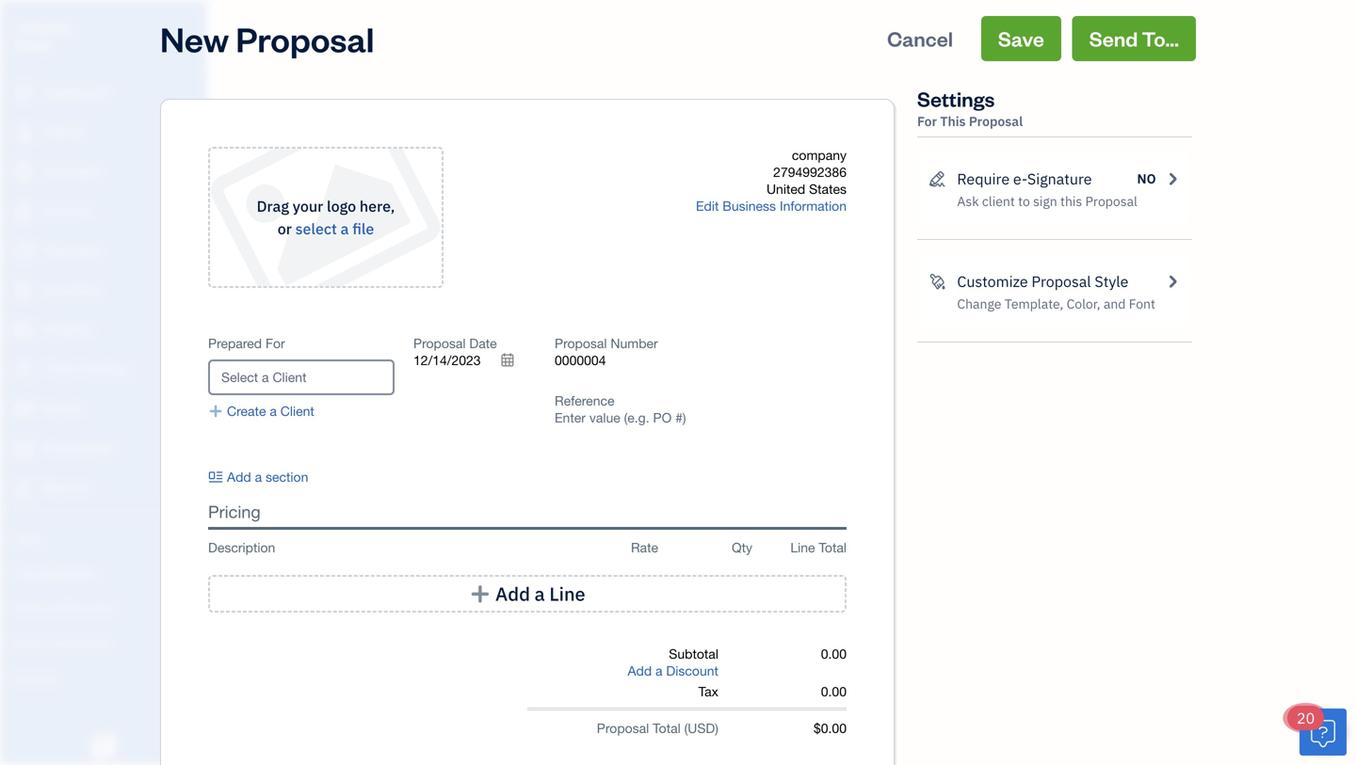 Task type: locate. For each thing, give the bounding box(es) containing it.
timer image
[[12, 361, 35, 380]]

0 horizontal spatial plus image
[[208, 403, 223, 420]]

rate
[[631, 540, 658, 556]]

for right prepared
[[266, 336, 285, 351]]

number
[[611, 336, 658, 351]]

company owner
[[15, 17, 73, 53]]

$0.00
[[814, 721, 847, 736]]

1 horizontal spatial and
[[1104, 295, 1126, 313]]

for
[[917, 113, 937, 130], [266, 336, 285, 351]]

this
[[1060, 193, 1082, 210]]

0 vertical spatial line
[[790, 540, 815, 556]]

company inside main element
[[15, 17, 73, 35]]

your
[[293, 196, 323, 216]]

settings up this
[[917, 85, 995, 112]]

Estimate date in MM/DD/YYYY format text field
[[413, 353, 526, 369]]

settings down bank
[[14, 670, 57, 686]]

cancel
[[887, 25, 953, 52]]

team members
[[14, 565, 96, 581]]

20
[[1297, 709, 1315, 728]]

and
[[1104, 295, 1126, 313], [46, 600, 66, 616]]

0 vertical spatial for
[[917, 113, 937, 130]]

add inside "dropdown button"
[[227, 469, 251, 485]]

chevronright image right the no
[[1164, 168, 1181, 190]]

subtotal add a discount tax
[[628, 646, 718, 700]]

select
[[295, 219, 337, 239]]

a
[[341, 219, 349, 239], [270, 404, 277, 419], [255, 469, 262, 485], [535, 582, 545, 606], [655, 663, 663, 679]]

create a client button
[[208, 403, 314, 420]]

subtotal
[[669, 646, 718, 662]]

1 vertical spatial for
[[266, 336, 285, 351]]

0 vertical spatial 0.00
[[821, 646, 847, 662]]

1 vertical spatial chevronright image
[[1164, 270, 1181, 293]]

united
[[767, 181, 805, 197]]

chevronright image for customize proposal style
[[1164, 270, 1181, 293]]

chevronright image right style
[[1164, 270, 1181, 293]]

1 vertical spatial 0.00
[[821, 684, 847, 700]]

line inside button
[[549, 582, 585, 606]]

0 vertical spatial add
[[227, 469, 251, 485]]

plus image for create a client
[[208, 403, 223, 420]]

1 vertical spatial plus image
[[469, 585, 491, 604]]

proposal date
[[413, 336, 497, 351]]

Client text field
[[210, 362, 393, 394]]

and down style
[[1104, 295, 1126, 313]]

chevronright image for no
[[1164, 168, 1181, 190]]

a for add a line
[[535, 582, 545, 606]]

for left this
[[917, 113, 937, 130]]

settings inside main element
[[14, 670, 57, 686]]

line
[[790, 540, 815, 556], [549, 582, 585, 606]]

plus image left add a line
[[469, 585, 491, 604]]

chart image
[[12, 440, 35, 459]]

settings inside settings for this proposal
[[917, 85, 995, 112]]

0 horizontal spatial settings
[[14, 670, 57, 686]]

2 horizontal spatial add
[[628, 663, 652, 679]]

1 horizontal spatial settings
[[917, 85, 995, 112]]

,
[[391, 196, 395, 216]]

plus image inside add a line button
[[469, 585, 491, 604]]

add for add a line
[[495, 582, 530, 606]]

section
[[266, 469, 308, 485]]

proposal total ( usd )
[[597, 721, 718, 736]]

1 0.00 from the top
[[821, 646, 847, 662]]

file
[[352, 219, 374, 239]]

plus image
[[208, 403, 223, 420], [469, 585, 491, 604]]

report image
[[12, 479, 35, 498]]

a inside "dropdown button"
[[255, 469, 262, 485]]

0 vertical spatial chevronright image
[[1164, 168, 1181, 190]]

0 vertical spatial total
[[819, 540, 847, 556]]

settings link
[[5, 662, 202, 695]]

add a discount button
[[628, 663, 718, 680]]

invoice image
[[12, 202, 35, 221]]

1 chevronright image from the top
[[1164, 168, 1181, 190]]

usd
[[688, 721, 715, 736]]

settings for settings for this proposal
[[917, 85, 995, 112]]

0 horizontal spatial and
[[46, 600, 66, 616]]

0.00
[[821, 646, 847, 662], [821, 684, 847, 700]]

plus image left create at the left
[[208, 403, 223, 420]]

1 vertical spatial total
[[653, 721, 681, 736]]

new proposal
[[160, 16, 374, 61]]

1 horizontal spatial plus image
[[469, 585, 491, 604]]

add a section
[[227, 469, 308, 485]]

company up 2794992386
[[792, 147, 847, 163]]

and right items
[[46, 600, 66, 616]]

add a line
[[495, 582, 585, 606]]

1 horizontal spatial company
[[792, 147, 847, 163]]

company inside "company 2794992386 united states edit business information"
[[792, 147, 847, 163]]

0 vertical spatial and
[[1104, 295, 1126, 313]]

save button
[[981, 16, 1061, 61]]

line total
[[790, 540, 847, 556]]

0 vertical spatial company
[[15, 17, 73, 35]]

settings
[[917, 85, 995, 112], [14, 670, 57, 686]]

proposal
[[236, 16, 374, 61], [969, 113, 1023, 130], [1085, 193, 1137, 210], [1032, 272, 1091, 291], [413, 336, 466, 351], [555, 336, 607, 351], [597, 721, 649, 736]]

team members link
[[5, 557, 202, 590]]

add inside button
[[495, 582, 530, 606]]

1 horizontal spatial total
[[819, 540, 847, 556]]

1 vertical spatial and
[[46, 600, 66, 616]]

0 horizontal spatial for
[[266, 336, 285, 351]]

2 vertical spatial add
[[628, 663, 652, 679]]

estimate image
[[12, 163, 35, 182]]

company
[[15, 17, 73, 35], [792, 147, 847, 163]]

a inside drag your logo here , or select a file
[[341, 219, 349, 239]]

apps
[[14, 531, 42, 546]]

0 vertical spatial settings
[[917, 85, 995, 112]]

qty
[[732, 540, 752, 556]]

project image
[[12, 321, 35, 340]]

0 horizontal spatial company
[[15, 17, 73, 35]]

to...
[[1142, 25, 1179, 52]]

here
[[360, 196, 391, 216]]

sign
[[1033, 193, 1057, 210]]

0 horizontal spatial line
[[549, 582, 585, 606]]

1 vertical spatial add
[[495, 582, 530, 606]]

for inside settings for this proposal
[[917, 113, 937, 130]]

1 horizontal spatial for
[[917, 113, 937, 130]]

0 horizontal spatial add
[[227, 469, 251, 485]]

bank connections link
[[5, 627, 202, 660]]

plus image for add a line
[[469, 585, 491, 604]]

expense image
[[12, 282, 35, 300]]

signature
[[1027, 169, 1092, 189]]

send to...
[[1089, 25, 1179, 52]]

client
[[280, 404, 314, 419]]

1 vertical spatial company
[[792, 147, 847, 163]]

Reference Number text field
[[555, 410, 687, 426]]

customize
[[957, 272, 1028, 291]]

company 2794992386 united states edit business information
[[696, 147, 847, 214]]

2 chevronright image from the top
[[1164, 270, 1181, 293]]

1 vertical spatial settings
[[14, 670, 57, 686]]

total left (
[[653, 721, 681, 736]]

0 vertical spatial plus image
[[208, 403, 223, 420]]

require
[[957, 169, 1010, 189]]

send to... button
[[1072, 16, 1196, 61]]

add a section button
[[208, 469, 364, 486]]

proposal inside settings for this proposal
[[969, 113, 1023, 130]]

drag
[[257, 196, 289, 216]]

apps link
[[5, 523, 202, 556]]

color,
[[1067, 295, 1100, 313]]

company up owner
[[15, 17, 73, 35]]

1 horizontal spatial add
[[495, 582, 530, 606]]

and inside main element
[[46, 600, 66, 616]]

dashboard image
[[12, 84, 35, 103]]

customize proposal style
[[957, 272, 1129, 291]]

prepared
[[208, 336, 262, 351]]

1 vertical spatial line
[[549, 582, 585, 606]]

0 horizontal spatial total
[[653, 721, 681, 736]]

information
[[780, 198, 847, 214]]

connections
[[44, 635, 111, 651]]

total
[[819, 540, 847, 556], [653, 721, 681, 736]]

bank
[[14, 635, 41, 651]]

money image
[[12, 400, 35, 419]]

total right qty
[[819, 540, 847, 556]]

chevronright image
[[1164, 168, 1181, 190], [1164, 270, 1181, 293]]



Task type: vqa. For each thing, say whether or not it's contained in the screenshot.
Save
yes



Task type: describe. For each thing, give the bounding box(es) containing it.
proposal number
[[555, 336, 658, 351]]

newsection image
[[208, 469, 223, 486]]

a for add a section
[[255, 469, 262, 485]]

team
[[14, 565, 44, 581]]

business
[[723, 198, 776, 214]]

company for company 2794992386 united states edit business information
[[792, 147, 847, 163]]

a for create a client
[[270, 404, 277, 419]]

owner
[[15, 37, 53, 53]]

add inside subtotal add a discount tax
[[628, 663, 652, 679]]

bank connections
[[14, 635, 111, 651]]

tax
[[698, 684, 718, 700]]

prepared for
[[208, 336, 285, 351]]

for for settings
[[917, 113, 937, 130]]

pencilsquiggly image
[[929, 168, 946, 190]]

this
[[940, 113, 966, 130]]

total for line
[[819, 540, 847, 556]]

discount
[[666, 663, 718, 679]]

services
[[68, 600, 114, 616]]

freshbooks image
[[89, 735, 119, 758]]

items and services link
[[5, 592, 202, 625]]

total for proposal
[[653, 721, 681, 736]]

add for add a section
[[227, 469, 251, 485]]

save
[[998, 25, 1044, 52]]

settings for this proposal
[[917, 85, 1023, 130]]

Enter a Proposal # text field
[[555, 353, 606, 369]]

cancel button
[[870, 16, 970, 61]]

client image
[[12, 123, 35, 142]]

drag your logo here , or select a file
[[257, 196, 395, 239]]

a inside subtotal add a discount tax
[[655, 663, 663, 679]]

20 button
[[1287, 706, 1347, 756]]

template,
[[1005, 295, 1063, 313]]

2 0.00 from the top
[[821, 684, 847, 700]]

description
[[208, 540, 275, 556]]

send
[[1089, 25, 1138, 52]]

payment image
[[12, 242, 35, 261]]

1 horizontal spatial line
[[790, 540, 815, 556]]

to
[[1018, 193, 1030, 210]]

states
[[809, 181, 847, 197]]

ask
[[957, 193, 979, 210]]

create
[[227, 404, 266, 419]]

date
[[469, 336, 497, 351]]

items and services
[[14, 600, 114, 616]]

company for company owner
[[15, 17, 73, 35]]

font
[[1129, 295, 1155, 313]]

change
[[957, 295, 1001, 313]]

reference
[[555, 393, 614, 409]]

client
[[982, 193, 1015, 210]]

pricing
[[208, 502, 261, 522]]

e-
[[1013, 169, 1027, 189]]

new
[[160, 16, 229, 61]]

(
[[684, 721, 688, 736]]

members
[[46, 565, 96, 581]]

)
[[715, 721, 718, 736]]

no
[[1137, 170, 1156, 187]]

items
[[14, 600, 43, 616]]

change template, color, and font
[[957, 295, 1155, 313]]

ask client to sign this proposal
[[957, 193, 1137, 210]]

add a line button
[[208, 575, 847, 613]]

paintbrush image
[[929, 270, 946, 293]]

logo
[[327, 196, 356, 216]]

edit
[[696, 198, 719, 214]]

for for prepared
[[266, 336, 285, 351]]

style
[[1095, 272, 1129, 291]]

require e-signature
[[957, 169, 1092, 189]]

or
[[278, 219, 292, 239]]

2794992386
[[773, 164, 847, 180]]

settings for settings
[[14, 670, 57, 686]]

create a client
[[227, 404, 314, 419]]

main element
[[0, 0, 254, 766]]

resource center badge image
[[1300, 709, 1347, 756]]

edit business information button
[[696, 198, 847, 215]]



